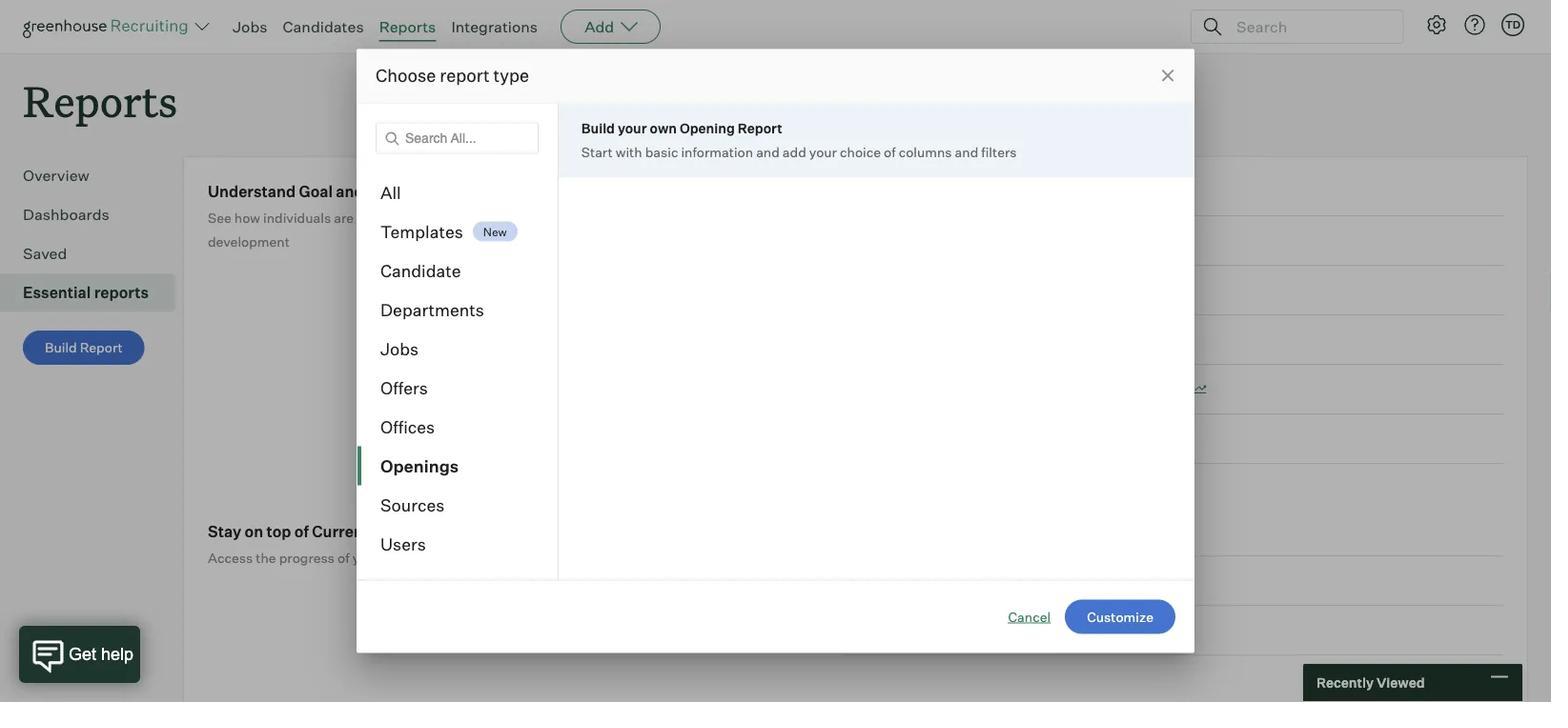 Task type: locate. For each thing, give the bounding box(es) containing it.
integrations
[[452, 17, 538, 36]]

1 vertical spatial your
[[810, 144, 837, 161]]

2 horizontal spatial of
[[884, 144, 896, 161]]

information
[[681, 144, 754, 161]]

all
[[381, 182, 401, 203]]

current
[[312, 522, 369, 541]]

activity up current
[[453, 522, 511, 541]]

report down essential reports link
[[80, 340, 123, 356]]

your right the add
[[810, 144, 837, 161]]

own right their
[[620, 210, 646, 226]]

0 vertical spatial your
[[618, 120, 647, 137]]

own up basic
[[650, 120, 677, 137]]

2 horizontal spatial your
[[810, 144, 837, 161]]

build down essential
[[45, 340, 77, 356]]

build up the start
[[582, 120, 615, 137]]

0 horizontal spatial reports
[[23, 72, 178, 129]]

icon chart image
[[1193, 385, 1207, 395], [980, 577, 994, 586]]

see
[[208, 210, 232, 226]]

1 vertical spatial report
[[80, 340, 123, 356]]

goals
[[908, 183, 943, 200]]

and left team
[[706, 210, 729, 226]]

0 horizontal spatial own
[[620, 210, 646, 226]]

build
[[582, 120, 615, 137], [45, 340, 77, 356]]

build your own opening report start with basic information and add your choice of columns and filters
[[582, 120, 1017, 161]]

of right top
[[295, 522, 309, 541]]

of inside build your own opening report start with basic information and add your choice of columns and filters
[[884, 144, 896, 161]]

jobs left the candidates link
[[233, 17, 268, 36]]

openings
[[381, 456, 459, 477]]

0 horizontal spatial jobs
[[233, 17, 268, 36]]

opening
[[680, 120, 735, 137]]

add
[[585, 17, 614, 36]]

dashboards
[[23, 205, 109, 224]]

individual goals over time
[[844, 183, 1011, 200]]

reports link
[[379, 17, 436, 36]]

development
[[208, 233, 290, 250]]

recently viewed
[[1317, 675, 1426, 692]]

report up the information
[[738, 120, 783, 137]]

Search text field
[[1232, 13, 1387, 41]]

2 vertical spatial your
[[353, 550, 380, 567]]

1 horizontal spatial report
[[738, 120, 783, 137]]

team
[[732, 210, 764, 226]]

0 vertical spatial build
[[582, 120, 615, 137]]

0 vertical spatial reports
[[379, 17, 436, 36]]

of
[[884, 144, 896, 161], [295, 522, 309, 541], [338, 550, 350, 567]]

candidates
[[283, 17, 364, 36]]

goal
[[299, 182, 333, 201]]

offers
[[381, 378, 428, 399]]

of right the choice at the right of the page
[[884, 144, 896, 161]]

process
[[542, 550, 592, 567]]

0 horizontal spatial of
[[295, 522, 309, 541]]

the
[[256, 550, 276, 567]]

saved link
[[23, 242, 168, 265]]

start
[[582, 144, 613, 161]]

0 vertical spatial own
[[650, 120, 677, 137]]

1 horizontal spatial own
[[650, 120, 677, 137]]

candidates link
[[283, 17, 364, 36]]

1 vertical spatial of
[[295, 522, 309, 541]]

report
[[738, 120, 783, 137], [80, 340, 123, 356]]

your
[[618, 120, 647, 137], [810, 144, 837, 161], [353, 550, 380, 567]]

activity inside stay on top of current recruiting activity access the progress of your company's current hiring process
[[453, 522, 511, 541]]

customize
[[1088, 609, 1154, 626]]

0 horizontal spatial report
[[80, 340, 123, 356]]

reports
[[94, 283, 149, 303]]

0 horizontal spatial your
[[353, 550, 380, 567]]

1 horizontal spatial icon chart image
[[1193, 385, 1207, 395]]

filters
[[982, 144, 1017, 161]]

of down current
[[338, 550, 350, 567]]

jobs link
[[233, 17, 268, 36]]

0 vertical spatial report
[[738, 120, 783, 137]]

type
[[494, 65, 529, 86]]

build inside build your own opening report start with basic information and add your choice of columns and filters
[[582, 120, 615, 137]]

1 vertical spatial own
[[620, 210, 646, 226]]

0 vertical spatial activity
[[453, 522, 511, 541]]

td button
[[1502, 13, 1525, 36]]

candidate
[[381, 260, 461, 281]]

own
[[650, 120, 677, 137], [620, 210, 646, 226]]

cancel
[[1009, 609, 1051, 626]]

0 horizontal spatial build
[[45, 340, 77, 356]]

0 vertical spatial of
[[884, 144, 896, 161]]

dashboards link
[[23, 203, 168, 226]]

choose report type dialog
[[357, 49, 1195, 654]]

1 horizontal spatial jobs
[[381, 339, 419, 360]]

stay
[[208, 522, 242, 541]]

1 vertical spatial build
[[45, 340, 77, 356]]

jobs up offers
[[381, 339, 419, 360]]

understand goal and attainment metrics see how individuals are defining and accomplishing goals for their own personal and team development
[[208, 182, 764, 250]]

jobs
[[233, 17, 268, 36], [381, 339, 419, 360]]

essential reports link
[[23, 282, 168, 304]]

build for build your own opening report start with basic information and add your choice of columns and filters
[[582, 120, 615, 137]]

1 horizontal spatial of
[[338, 550, 350, 567]]

0 horizontal spatial activity
[[453, 522, 511, 541]]

sources
[[381, 495, 445, 516]]

0 horizontal spatial icon chart image
[[980, 577, 994, 586]]

1 horizontal spatial build
[[582, 120, 615, 137]]

and
[[757, 144, 780, 161], [955, 144, 979, 161], [336, 182, 364, 201], [411, 210, 434, 226], [706, 210, 729, 226]]

add
[[783, 144, 807, 161]]

interviewing
[[844, 573, 921, 590]]

activity right interviewing
[[924, 573, 972, 590]]

recruiting
[[372, 522, 450, 541]]

report
[[440, 65, 490, 86]]

reports down 'greenhouse recruiting' "image" on the top of page
[[23, 72, 178, 129]]

report inside button
[[80, 340, 123, 356]]

build report button
[[23, 331, 145, 366]]

icon chart link
[[844, 366, 1504, 415]]

hiring
[[503, 550, 539, 567]]

your up with
[[618, 120, 647, 137]]

Search All... text field
[[376, 123, 539, 154]]

activity
[[453, 522, 511, 541], [924, 573, 972, 590]]

accomplishing
[[437, 210, 528, 226]]

1 vertical spatial jobs
[[381, 339, 419, 360]]

your inside stay on top of current recruiting activity access the progress of your company's current hiring process
[[353, 550, 380, 567]]

reports
[[379, 17, 436, 36], [23, 72, 178, 129]]

reports up choose
[[379, 17, 436, 36]]

1 vertical spatial activity
[[924, 573, 972, 590]]

jobs inside choose report type dialog
[[381, 339, 419, 360]]

0 vertical spatial icon chart image
[[1193, 385, 1207, 395]]

basic
[[645, 144, 679, 161]]

for
[[568, 210, 585, 226]]

build inside button
[[45, 340, 77, 356]]

your down current
[[353, 550, 380, 567]]

add button
[[561, 10, 661, 44]]



Task type: vqa. For each thing, say whether or not it's contained in the screenshot.
the Choose
yes



Task type: describe. For each thing, give the bounding box(es) containing it.
over
[[946, 183, 976, 200]]

recently
[[1317, 675, 1374, 692]]

on
[[245, 522, 263, 541]]

1 vertical spatial icon chart image
[[980, 577, 994, 586]]

how
[[234, 210, 260, 226]]

overview
[[23, 166, 89, 185]]

templates
[[381, 221, 463, 242]]

users
[[381, 534, 426, 555]]

build for build report
[[45, 340, 77, 356]]

top
[[267, 522, 291, 541]]

current
[[454, 550, 500, 567]]

metrics
[[455, 182, 511, 201]]

cancel link
[[1009, 608, 1051, 627]]

your for with
[[810, 144, 837, 161]]

and up are
[[336, 182, 364, 201]]

access
[[208, 550, 253, 567]]

individual
[[844, 183, 905, 200]]

goals
[[531, 210, 565, 226]]

essential reports
[[23, 283, 149, 303]]

own inside build your own opening report start with basic information and add your choice of columns and filters
[[650, 120, 677, 137]]

choose
[[376, 65, 436, 86]]

understand
[[208, 182, 296, 201]]

and down attainment
[[411, 210, 434, 226]]

individuals
[[263, 210, 331, 226]]

viewed
[[1377, 675, 1426, 692]]

own inside understand goal and attainment metrics see how individuals are defining and accomplishing goals for their own personal and team development
[[620, 210, 646, 226]]

report inside build your own opening report start with basic information and add your choice of columns and filters
[[738, 120, 783, 137]]

columns
[[899, 144, 952, 161]]

overview link
[[23, 164, 168, 187]]

individual goals over time link
[[844, 181, 1504, 217]]

saved
[[23, 244, 67, 263]]

1 horizontal spatial activity
[[924, 573, 972, 590]]

2 vertical spatial of
[[338, 550, 350, 567]]

build report
[[45, 340, 123, 356]]

td
[[1506, 18, 1521, 31]]

configure image
[[1426, 13, 1449, 36]]

are
[[334, 210, 354, 226]]

greenhouse recruiting image
[[23, 15, 195, 38]]

choice
[[840, 144, 881, 161]]

time
[[979, 183, 1011, 200]]

1 vertical spatial reports
[[23, 72, 178, 129]]

choose report type
[[376, 65, 529, 86]]

personal
[[649, 210, 703, 226]]

your for activity
[[353, 550, 380, 567]]

defining
[[357, 210, 408, 226]]

attainment
[[367, 182, 452, 201]]

their
[[588, 210, 617, 226]]

0 vertical spatial jobs
[[233, 17, 268, 36]]

company's
[[383, 550, 451, 567]]

departments
[[381, 300, 484, 320]]

and left filters
[[955, 144, 979, 161]]

customize button
[[1066, 600, 1176, 635]]

and left the add
[[757, 144, 780, 161]]

integrations link
[[452, 17, 538, 36]]

offices
[[381, 417, 435, 438]]

progress
[[279, 550, 335, 567]]

interviewing activity
[[844, 573, 972, 590]]

stay on top of current recruiting activity access the progress of your company's current hiring process
[[208, 522, 592, 567]]

new
[[483, 224, 507, 239]]

essential
[[23, 283, 91, 303]]

1 horizontal spatial your
[[618, 120, 647, 137]]

1 horizontal spatial reports
[[379, 17, 436, 36]]

with
[[616, 144, 643, 161]]

td button
[[1498, 10, 1529, 40]]



